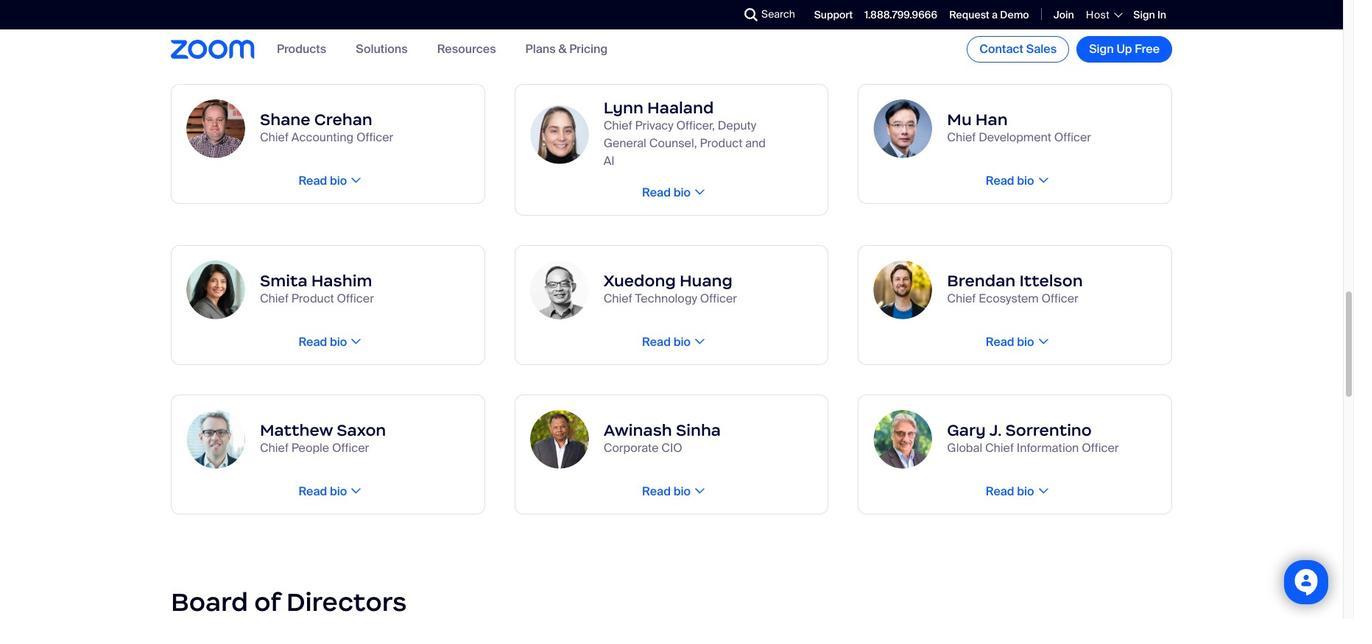 Task type: describe. For each thing, give the bounding box(es) containing it.
officer for ittelson
[[1042, 291, 1079, 306]]

products
[[277, 42, 326, 57]]

xuedong huang image
[[530, 261, 589, 320]]

j.
[[989, 421, 1002, 440]]

read bio for haaland
[[642, 185, 691, 200]]

read for ittelson
[[986, 334, 1015, 350]]

lynn
[[604, 98, 644, 118]]

gary
[[947, 421, 986, 440]]

bio for gary j. sorrentino
[[1017, 484, 1035, 499]]

&
[[559, 42, 567, 57]]

sign for sign up free
[[1089, 41, 1114, 57]]

zoom logo image
[[171, 40, 255, 59]]

chief for xuedong
[[604, 291, 632, 306]]

read bio button for ittelson
[[982, 334, 1049, 350]]

officer for crehan
[[356, 130, 393, 145]]

officer for saxon
[[332, 440, 369, 456]]

support
[[814, 8, 853, 21]]

crehan
[[314, 110, 373, 130]]

read bio button for huang
[[638, 334, 706, 350]]

chief for brendan
[[947, 291, 976, 306]]

chief for smita
[[260, 291, 289, 306]]

awinash sinha image
[[530, 410, 589, 469]]

information
[[1017, 440, 1079, 456]]

solutions
[[356, 42, 408, 57]]

plans
[[526, 42, 556, 57]]

read for huang
[[642, 334, 671, 350]]

read for j.
[[986, 484, 1015, 499]]

plans & pricing link
[[526, 42, 608, 57]]

read bio for crehan
[[299, 173, 347, 189]]

ittelson
[[1020, 271, 1083, 291]]

bio for awinash sinha
[[674, 484, 691, 499]]

bio right hide
[[329, 24, 346, 39]]

request a demo
[[949, 8, 1029, 21]]

read bio for saxon
[[299, 484, 347, 499]]

smita hashim image
[[186, 261, 245, 320]]

matthew
[[260, 421, 333, 440]]

read bio for hashim
[[299, 334, 347, 350]]

board
[[171, 586, 248, 619]]

technology
[[635, 291, 697, 306]]

read for han
[[986, 173, 1015, 189]]

chief inside the gary j. sorrentino global chief information officer
[[985, 440, 1014, 456]]

host
[[1086, 8, 1110, 21]]

mu han chief development officer
[[947, 110, 1092, 145]]

gary j. sorrentino image
[[874, 410, 933, 469]]

sorrentino
[[1006, 421, 1092, 440]]

saxon
[[337, 421, 386, 440]]

join link
[[1054, 8, 1074, 21]]

read for haaland
[[642, 185, 671, 200]]

read bio for j.
[[986, 484, 1035, 499]]

cio
[[662, 440, 683, 456]]

officer for hashim
[[337, 291, 374, 306]]

chief for matthew
[[260, 440, 289, 456]]

hide
[[300, 24, 326, 39]]

read bio button for sinha
[[638, 484, 706, 499]]

read for saxon
[[299, 484, 327, 499]]

corporate
[[604, 440, 659, 456]]

read bio for ittelson
[[986, 334, 1035, 350]]

read bio for sinha
[[642, 484, 691, 499]]

sales
[[1026, 41, 1057, 57]]

resources button
[[437, 42, 496, 57]]

read bio for han
[[986, 173, 1035, 189]]

people
[[292, 440, 329, 456]]

read bio button for han
[[982, 173, 1049, 189]]

shane
[[260, 110, 311, 130]]

awinash sinha corporate cio
[[604, 421, 721, 456]]

up
[[1117, 41, 1132, 57]]

request
[[949, 8, 990, 21]]

join
[[1054, 8, 1074, 21]]

lynn haaland image
[[530, 105, 589, 164]]

product inside smita hashim chief product officer
[[292, 291, 334, 306]]

read bio button for saxon
[[294, 484, 362, 499]]

sign up free link
[[1077, 36, 1173, 63]]

of
[[254, 586, 280, 619]]

bio for mu han
[[1017, 173, 1035, 189]]

pricing
[[569, 42, 608, 57]]

product inside lynn haaland chief privacy officer, deputy general counsel, product and ai
[[700, 136, 743, 151]]

read bio button for j.
[[982, 484, 1049, 499]]

hide bio button
[[296, 24, 360, 39]]

brendan ittelson image
[[874, 261, 933, 320]]



Task type: locate. For each thing, give the bounding box(es) containing it.
read bio down accounting
[[299, 173, 347, 189]]

bio down smita hashim chief product officer
[[330, 334, 347, 350]]

smita hashim chief product officer
[[260, 271, 374, 306]]

sign in link
[[1134, 8, 1167, 21]]

awinash
[[604, 421, 672, 440]]

0 vertical spatial sign
[[1134, 8, 1155, 21]]

smita
[[260, 271, 308, 291]]

directors
[[286, 586, 407, 619]]

chief right smita hashim image
[[260, 291, 289, 306]]

chief up general
[[604, 118, 632, 133]]

huang
[[680, 271, 733, 291]]

read bio button down smita hashim chief product officer
[[294, 334, 362, 350]]

mu han image
[[874, 99, 933, 158]]

read bio down development
[[986, 173, 1035, 189]]

and
[[745, 136, 766, 151]]

ai
[[604, 153, 615, 169]]

matthew saxon image
[[186, 410, 245, 469]]

chief left people
[[260, 440, 289, 456]]

sign left in
[[1134, 8, 1155, 21]]

sign for sign in
[[1134, 8, 1155, 21]]

bio down information
[[1017, 484, 1035, 499]]

1 horizontal spatial sign
[[1134, 8, 1155, 21]]

officer
[[356, 130, 393, 145], [1054, 130, 1092, 145], [337, 291, 374, 306], [700, 291, 737, 306], [1042, 291, 1079, 306], [332, 440, 369, 456], [1082, 440, 1119, 456]]

read bio button
[[294, 173, 362, 189], [982, 173, 1049, 189], [638, 185, 706, 200], [294, 334, 362, 350], [638, 334, 706, 350], [982, 334, 1049, 350], [294, 484, 362, 499], [638, 484, 706, 499], [982, 484, 1049, 499]]

resources
[[437, 42, 496, 57]]

ecosystem
[[979, 291, 1039, 306]]

support link
[[814, 8, 853, 21]]

read bio button down technology
[[638, 334, 706, 350]]

counsel,
[[649, 136, 697, 151]]

read bio down smita hashim chief product officer
[[299, 334, 347, 350]]

brendan
[[947, 271, 1016, 291]]

read bio button for haaland
[[638, 185, 706, 200]]

deputy
[[718, 118, 757, 133]]

brendan ittelson chief ecosystem officer
[[947, 271, 1083, 306]]

read bio button for crehan
[[294, 173, 362, 189]]

1.888.799.9666
[[865, 8, 938, 21]]

read bio button down ecosystem
[[982, 334, 1049, 350]]

gary j. sorrentino global chief information officer
[[947, 421, 1119, 456]]

development
[[979, 130, 1052, 145]]

bio for xuedong huang
[[674, 334, 691, 350]]

0 horizontal spatial product
[[292, 291, 334, 306]]

chief inside lynn haaland chief privacy officer, deputy general counsel, product and ai
[[604, 118, 632, 133]]

read down counsel,
[[642, 185, 671, 200]]

chief inside xuedong huang chief technology officer
[[604, 291, 632, 306]]

han
[[976, 110, 1008, 130]]

hide bio
[[300, 24, 346, 39]]

chief inside shane crehan chief accounting officer
[[260, 130, 289, 145]]

demo
[[1000, 8, 1029, 21]]

read bio button down development
[[982, 173, 1049, 189]]

read down the cio
[[642, 484, 671, 499]]

contact sales
[[980, 41, 1057, 57]]

bio for smita hashim
[[330, 334, 347, 350]]

1 horizontal spatial product
[[700, 136, 743, 151]]

read down people
[[299, 484, 327, 499]]

chief left ecosystem
[[947, 291, 976, 306]]

read for hashim
[[299, 334, 327, 350]]

read bio button down information
[[982, 484, 1049, 499]]

1 vertical spatial sign
[[1089, 41, 1114, 57]]

None search field
[[691, 3, 748, 27]]

privacy
[[635, 118, 674, 133]]

hashim
[[311, 271, 372, 291]]

board of directors
[[171, 586, 407, 619]]

host button
[[1086, 8, 1122, 21]]

officer inside xuedong huang chief technology officer
[[700, 291, 737, 306]]

chief right global
[[985, 440, 1014, 456]]

officer inside shane crehan chief accounting officer
[[356, 130, 393, 145]]

sign up free
[[1089, 41, 1160, 57]]

bio for shane crehan
[[330, 173, 347, 189]]

chief inside matthew saxon chief people officer
[[260, 440, 289, 456]]

1 vertical spatial product
[[292, 291, 334, 306]]

read bio down technology
[[642, 334, 691, 350]]

a
[[992, 8, 998, 21]]

xuedong
[[604, 271, 676, 291]]

read bio button down the cio
[[638, 484, 706, 499]]

chief left accounting
[[260, 130, 289, 145]]

contact
[[980, 41, 1024, 57]]

search image
[[745, 8, 758, 21], [745, 8, 758, 21]]

1.888.799.9666 link
[[865, 8, 938, 21]]

read down smita hashim chief product officer
[[299, 334, 327, 350]]

global
[[947, 440, 983, 456]]

chief left technology
[[604, 291, 632, 306]]

read bio down counsel,
[[642, 185, 691, 200]]

plans & pricing
[[526, 42, 608, 57]]

bio down development
[[1017, 173, 1035, 189]]

read bio button down people
[[294, 484, 362, 499]]

read bio button down counsel,
[[638, 185, 706, 200]]

sign
[[1134, 8, 1155, 21], [1089, 41, 1114, 57]]

officer inside the gary j. sorrentino global chief information officer
[[1082, 440, 1119, 456]]

chief inside brendan ittelson chief ecosystem officer
[[947, 291, 976, 306]]

bio down ecosystem
[[1017, 334, 1035, 350]]

officer inside brendan ittelson chief ecosystem officer
[[1042, 291, 1079, 306]]

read bio down information
[[986, 484, 1035, 499]]

sign left up
[[1089, 41, 1114, 57]]

solutions button
[[356, 42, 408, 57]]

shane crehan image
[[186, 99, 245, 158]]

chief for shane
[[260, 130, 289, 145]]

chief
[[604, 118, 632, 133], [260, 130, 289, 145], [947, 130, 976, 145], [260, 291, 289, 306], [604, 291, 632, 306], [947, 291, 976, 306], [260, 440, 289, 456], [985, 440, 1014, 456]]

sinha
[[676, 421, 721, 440]]

read down technology
[[642, 334, 671, 350]]

read down accounting
[[299, 173, 327, 189]]

xuedong huang chief technology officer
[[604, 271, 737, 306]]

sign in
[[1134, 8, 1167, 21]]

chief for lynn
[[604, 118, 632, 133]]

chief left development
[[947, 130, 976, 145]]

officer,
[[676, 118, 715, 133]]

bio for matthew saxon
[[330, 484, 347, 499]]

read down ecosystem
[[986, 334, 1015, 350]]

read bio for huang
[[642, 334, 691, 350]]

officer inside matthew saxon chief people officer
[[332, 440, 369, 456]]

read bio down the cio
[[642, 484, 691, 499]]

read bio button down accounting
[[294, 173, 362, 189]]

request a demo link
[[949, 8, 1029, 21]]

search
[[762, 7, 795, 21]]

0 horizontal spatial sign
[[1089, 41, 1114, 57]]

bio down matthew saxon chief people officer
[[330, 484, 347, 499]]

general
[[604, 136, 647, 151]]

bio down the cio
[[674, 484, 691, 499]]

free
[[1135, 41, 1160, 57]]

chief inside mu han chief development officer
[[947, 130, 976, 145]]

in
[[1158, 8, 1167, 21]]

bio down accounting
[[330, 173, 347, 189]]

bio down technology
[[674, 334, 691, 350]]

read bio down ecosystem
[[986, 334, 1035, 350]]

bio for brendan ittelson
[[1017, 334, 1035, 350]]

0 vertical spatial product
[[700, 136, 743, 151]]

officer inside smita hashim chief product officer
[[337, 291, 374, 306]]

officer for huang
[[700, 291, 737, 306]]

officer inside mu han chief development officer
[[1054, 130, 1092, 145]]

bio for lynn haaland
[[674, 185, 691, 200]]

read bio
[[299, 173, 347, 189], [986, 173, 1035, 189], [642, 185, 691, 200], [299, 334, 347, 350], [642, 334, 691, 350], [986, 334, 1035, 350], [299, 484, 347, 499], [642, 484, 691, 499], [986, 484, 1035, 499]]

read bio down people
[[299, 484, 347, 499]]

read
[[299, 173, 327, 189], [986, 173, 1015, 189], [642, 185, 671, 200], [299, 334, 327, 350], [642, 334, 671, 350], [986, 334, 1015, 350], [299, 484, 327, 499], [642, 484, 671, 499], [986, 484, 1015, 499]]

products button
[[277, 42, 326, 57]]

contact sales link
[[967, 36, 1070, 63]]

matthew saxon chief people officer
[[260, 421, 386, 456]]

read down development
[[986, 173, 1015, 189]]

officer for han
[[1054, 130, 1092, 145]]

shane crehan chief accounting officer
[[260, 110, 393, 145]]

chief inside smita hashim chief product officer
[[260, 291, 289, 306]]

read bio button for hashim
[[294, 334, 362, 350]]

bio down counsel,
[[674, 185, 691, 200]]

chief for mu
[[947, 130, 976, 145]]

accounting
[[292, 130, 354, 145]]

product
[[700, 136, 743, 151], [292, 291, 334, 306]]

read for sinha
[[642, 484, 671, 499]]

haaland
[[647, 98, 714, 118]]

mu
[[947, 110, 972, 130]]

lynn haaland chief privacy officer, deputy general counsel, product and ai
[[604, 98, 766, 169]]

read down 'j.' at bottom right
[[986, 484, 1015, 499]]

bio
[[329, 24, 346, 39], [330, 173, 347, 189], [1017, 173, 1035, 189], [674, 185, 691, 200], [330, 334, 347, 350], [674, 334, 691, 350], [1017, 334, 1035, 350], [330, 484, 347, 499], [674, 484, 691, 499], [1017, 484, 1035, 499]]

read for crehan
[[299, 173, 327, 189]]



Task type: vqa. For each thing, say whether or not it's contained in the screenshot.
Deputy
yes



